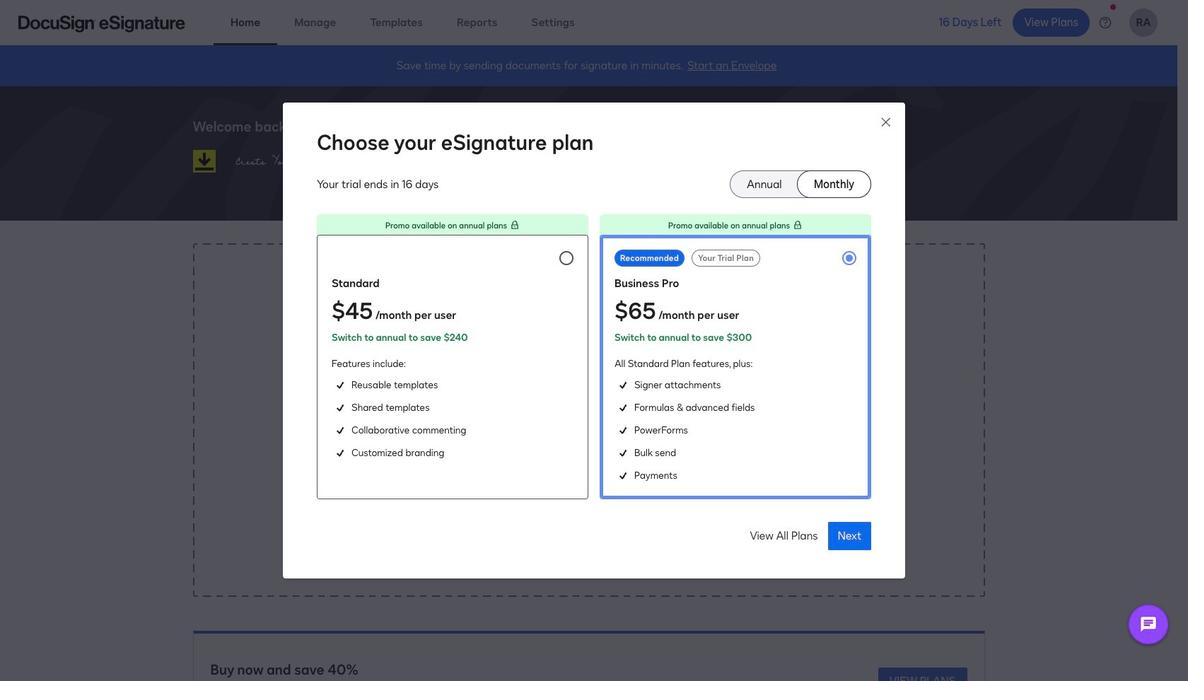 Task type: vqa. For each thing, say whether or not it's contained in the screenshot.
heading
no



Task type: locate. For each thing, give the bounding box(es) containing it.
dialog
[[0, 0, 1189, 681]]

None radio
[[317, 235, 589, 500], [600, 235, 872, 500], [317, 235, 589, 500], [600, 235, 872, 500]]

None radio
[[731, 171, 798, 197], [798, 171, 871, 197], [731, 171, 798, 197], [798, 171, 871, 197]]

option group
[[730, 171, 872, 198]]



Task type: describe. For each thing, give the bounding box(es) containing it.
docusignlogo image
[[193, 150, 215, 173]]

docusign esignature image
[[18, 15, 185, 32]]



